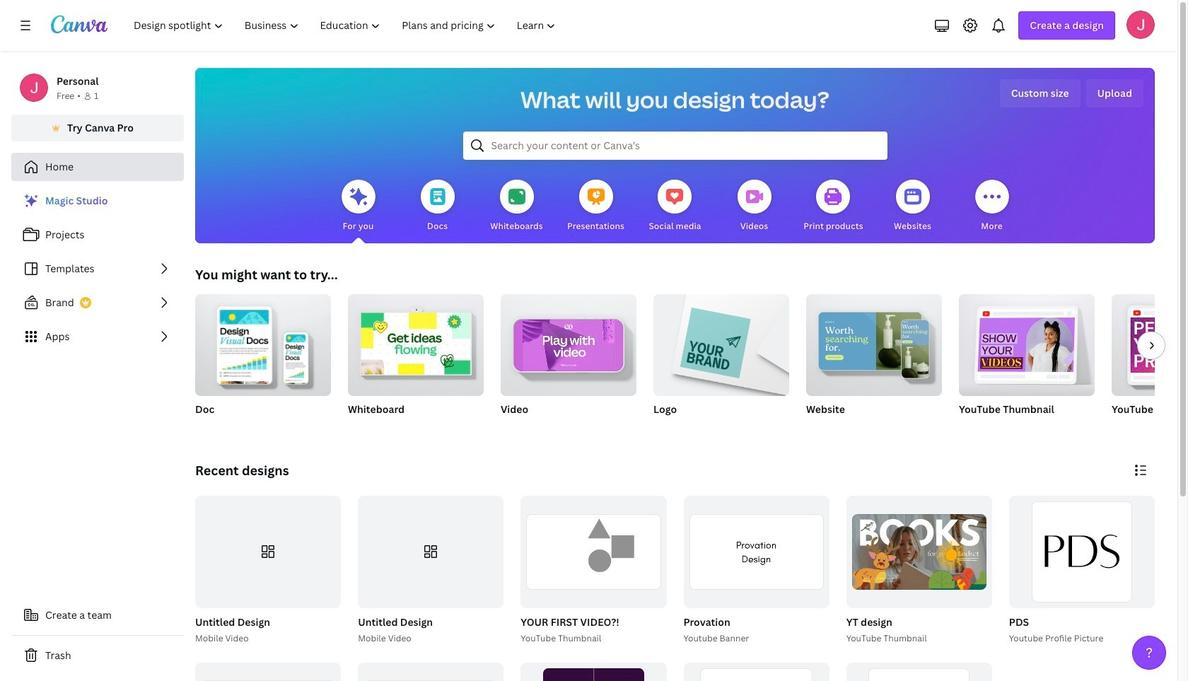 Task type: describe. For each thing, give the bounding box(es) containing it.
Search search field
[[491, 132, 859, 159]]



Task type: locate. For each thing, give the bounding box(es) containing it.
james peterson image
[[1127, 11, 1155, 39]]

top level navigation element
[[125, 11, 568, 40]]

group
[[195, 289, 331, 434], [195, 289, 331, 396], [348, 289, 484, 434], [348, 289, 484, 396], [501, 289, 637, 434], [501, 289, 637, 396], [654, 289, 790, 434], [654, 289, 790, 396], [807, 289, 942, 434], [807, 289, 942, 396], [959, 289, 1095, 434], [959, 289, 1095, 396], [1112, 294, 1189, 434], [1112, 294, 1189, 396], [192, 496, 341, 646], [195, 496, 341, 608], [355, 496, 504, 646], [518, 496, 667, 646], [681, 496, 830, 646], [684, 496, 830, 608], [844, 496, 993, 646], [847, 496, 993, 608], [1007, 496, 1155, 646], [1010, 496, 1155, 608], [521, 663, 667, 681], [684, 663, 830, 681], [847, 663, 993, 681]]

list
[[11, 187, 184, 351]]

None search field
[[463, 132, 888, 160]]



Task type: vqa. For each thing, say whether or not it's contained in the screenshot.
James Peterson 'ICON'
yes



